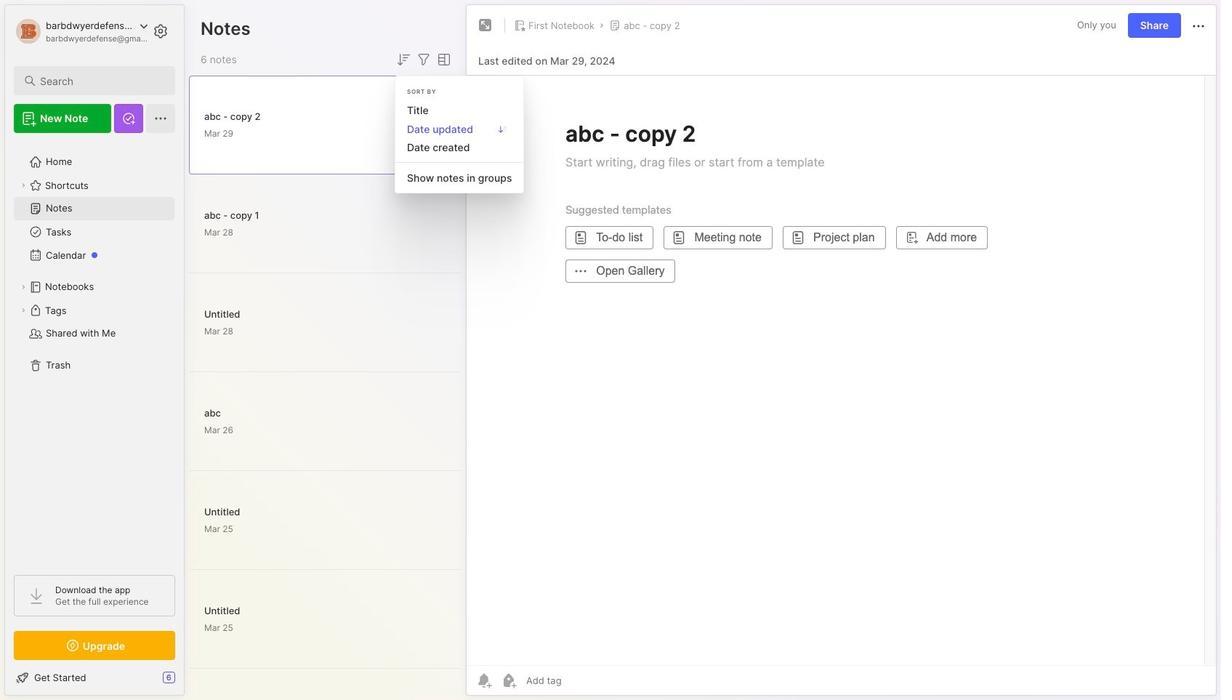 Task type: vqa. For each thing, say whether or not it's contained in the screenshot.
MENU ITEM
no



Task type: locate. For each thing, give the bounding box(es) containing it.
add tag image
[[500, 672, 518, 689]]

expand notebooks image
[[19, 283, 28, 292]]

add filters image
[[415, 51, 433, 68]]

settings image
[[152, 23, 169, 40]]

tree
[[5, 142, 184, 562]]

Note Editor text field
[[467, 75, 1217, 665]]

click to collapse image
[[184, 673, 195, 691]]

add a reminder image
[[476, 672, 493, 689]]

expand note image
[[477, 17, 495, 34]]

Account field
[[14, 17, 148, 46]]

Search text field
[[40, 74, 162, 88]]

Help and Learning task checklist field
[[5, 666, 184, 689]]

None search field
[[40, 72, 162, 89]]



Task type: describe. For each thing, give the bounding box(es) containing it.
more actions image
[[1191, 17, 1208, 35]]

Add filters field
[[415, 51, 433, 68]]

dropdown list menu
[[396, 101, 524, 187]]

Sort options field
[[395, 51, 412, 68]]

note window element
[[466, 4, 1218, 700]]

View options field
[[433, 51, 453, 68]]

none search field inside main 'element'
[[40, 72, 162, 89]]

main element
[[0, 0, 189, 700]]

tree inside main 'element'
[[5, 142, 184, 562]]

More actions field
[[1191, 16, 1208, 35]]

Add tag field
[[525, 674, 635, 687]]

expand tags image
[[19, 306, 28, 315]]



